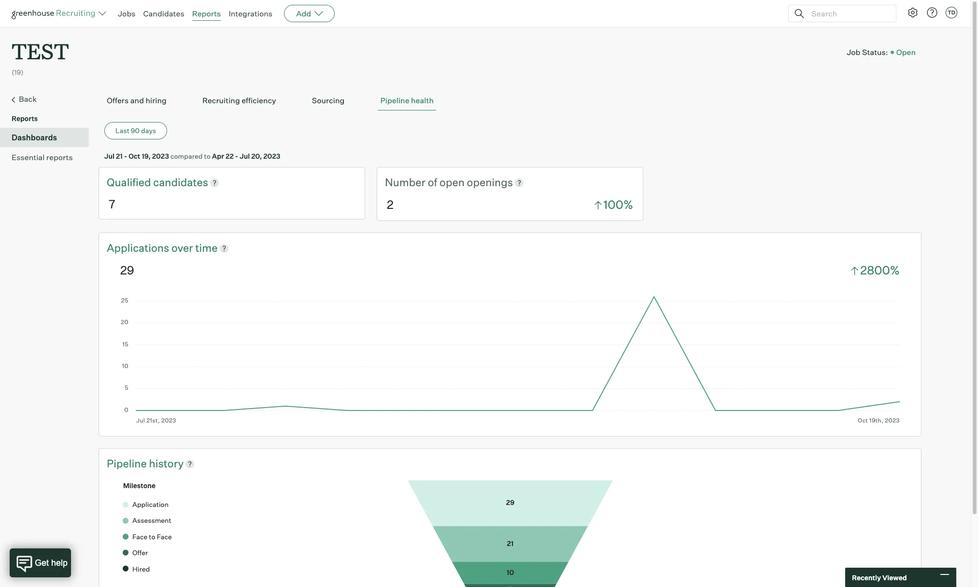 Task type: vqa. For each thing, say whether or not it's contained in the screenshot.
90
yes



Task type: locate. For each thing, give the bounding box(es) containing it.
pipeline left health
[[380, 96, 409, 105]]

open
[[440, 176, 465, 189]]

2 - from the left
[[235, 152, 238, 160]]

over link
[[172, 241, 195, 256]]

apr
[[212, 152, 224, 160]]

0 horizontal spatial -
[[124, 152, 127, 160]]

over
[[172, 242, 193, 255]]

reports down back
[[12, 115, 38, 123]]

pipeline link
[[107, 457, 149, 472]]

pipeline
[[380, 96, 409, 105], [107, 457, 149, 470]]

0 vertical spatial reports
[[192, 9, 221, 18]]

sourcing button
[[310, 91, 347, 111]]

pipeline up milestone
[[107, 457, 149, 470]]

add button
[[284, 5, 335, 22]]

compared
[[170, 152, 203, 160]]

pipeline inside button
[[380, 96, 409, 105]]

pipeline health
[[380, 96, 434, 105]]

td button
[[944, 5, 959, 20]]

recruiting
[[202, 96, 240, 105]]

last 90 days
[[115, 127, 156, 135]]

tab list
[[104, 91, 916, 111]]

configure image
[[907, 7, 919, 18]]

22
[[226, 152, 234, 160]]

essential reports
[[12, 153, 73, 162]]

time link
[[195, 241, 218, 256]]

1 horizontal spatial reports
[[192, 9, 221, 18]]

last 90 days button
[[104, 122, 167, 140]]

offers and hiring button
[[104, 91, 169, 111]]

90
[[131, 127, 140, 135]]

jul
[[104, 152, 115, 160], [240, 152, 250, 160]]

-
[[124, 152, 127, 160], [235, 152, 238, 160]]

viewed
[[883, 574, 907, 582]]

2 2023 from the left
[[263, 152, 280, 160]]

test
[[12, 37, 69, 65]]

back link
[[12, 93, 85, 106]]

1 horizontal spatial pipeline
[[380, 96, 409, 105]]

applications link
[[107, 241, 172, 256]]

2023
[[152, 152, 169, 160], [263, 152, 280, 160]]

- right "21"
[[124, 152, 127, 160]]

2023 right 20,
[[263, 152, 280, 160]]

1 vertical spatial pipeline
[[107, 457, 149, 470]]

0 horizontal spatial pipeline
[[107, 457, 149, 470]]

1 horizontal spatial jul
[[240, 152, 250, 160]]

jul left 20,
[[240, 152, 250, 160]]

job
[[847, 47, 861, 57]]

history
[[149, 457, 184, 470]]

efficiency
[[242, 96, 276, 105]]

0 horizontal spatial reports
[[12, 115, 38, 123]]

1 horizontal spatial 2023
[[263, 152, 280, 160]]

days
[[141, 127, 156, 135]]

pipeline health button
[[378, 91, 436, 111]]

jul left "21"
[[104, 152, 115, 160]]

hiring
[[146, 96, 167, 105]]

qualified link
[[107, 175, 153, 190]]

0 horizontal spatial jul
[[104, 152, 115, 160]]

- right 22
[[235, 152, 238, 160]]

reports
[[192, 9, 221, 18], [12, 115, 38, 123]]

1 - from the left
[[124, 152, 127, 160]]

milestone
[[123, 482, 156, 490]]

back
[[19, 94, 37, 104]]

status:
[[862, 47, 888, 57]]

21
[[116, 152, 123, 160]]

to
[[204, 152, 211, 160]]

2023 right 19,
[[152, 152, 169, 160]]

0 vertical spatial pipeline
[[380, 96, 409, 105]]

candidates link
[[153, 175, 208, 190]]

1 jul from the left
[[104, 152, 115, 160]]

1 horizontal spatial -
[[235, 152, 238, 160]]

oct
[[129, 152, 140, 160]]

0 horizontal spatial 2023
[[152, 152, 169, 160]]

reports right candidates link
[[192, 9, 221, 18]]

100%
[[604, 198, 633, 212]]

recently viewed
[[852, 574, 907, 582]]

dashboards
[[12, 133, 57, 143]]

test link
[[12, 27, 69, 67]]

of
[[428, 176, 437, 189]]

last
[[115, 127, 129, 135]]

applications over
[[107, 242, 195, 255]]

essential reports link
[[12, 152, 85, 163]]

sourcing
[[312, 96, 345, 105]]



Task type: describe. For each thing, give the bounding box(es) containing it.
jobs
[[118, 9, 136, 18]]

candidates link
[[143, 9, 184, 18]]

add
[[296, 9, 311, 18]]

greenhouse recruiting image
[[12, 8, 99, 19]]

test (19)
[[12, 37, 69, 76]]

jul 21 - oct 19, 2023 compared to apr 22 - jul 20, 2023
[[104, 152, 280, 160]]

pipeline for pipeline health
[[380, 96, 409, 105]]

1 2023 from the left
[[152, 152, 169, 160]]

dashboards link
[[12, 132, 85, 144]]

candidates
[[143, 9, 184, 18]]

xychart image
[[120, 294, 900, 425]]

jobs link
[[118, 9, 136, 18]]

number
[[385, 176, 426, 189]]

1 vertical spatial reports
[[12, 115, 38, 123]]

qualified
[[107, 176, 153, 189]]

td
[[948, 9, 956, 16]]

recruiting efficiency button
[[200, 91, 279, 111]]

reports link
[[192, 9, 221, 18]]

health
[[411, 96, 434, 105]]

history link
[[149, 457, 184, 472]]

Search text field
[[809, 7, 887, 21]]

essential
[[12, 153, 45, 162]]

2
[[387, 198, 394, 212]]

td button
[[946, 7, 957, 18]]

offers and hiring
[[107, 96, 167, 105]]

pipeline for pipeline
[[107, 457, 149, 470]]

time
[[195, 242, 218, 255]]

job status:
[[847, 47, 888, 57]]

29
[[120, 263, 134, 278]]

7
[[109, 197, 115, 212]]

tab list containing offers and hiring
[[104, 91, 916, 111]]

openings
[[467, 176, 513, 189]]

candidates
[[153, 176, 208, 189]]

number of open
[[385, 176, 467, 189]]

open
[[896, 47, 916, 57]]

2800%
[[861, 263, 900, 278]]

recently
[[852, 574, 881, 582]]

integrations link
[[229, 9, 273, 18]]

reports
[[46, 153, 73, 162]]

2 jul from the left
[[240, 152, 250, 160]]

(19)
[[12, 68, 24, 76]]

20,
[[251, 152, 262, 160]]

19,
[[142, 152, 151, 160]]

offers
[[107, 96, 129, 105]]

applications
[[107, 242, 169, 255]]

and
[[130, 96, 144, 105]]

integrations
[[229, 9, 273, 18]]

recruiting efficiency
[[202, 96, 276, 105]]



